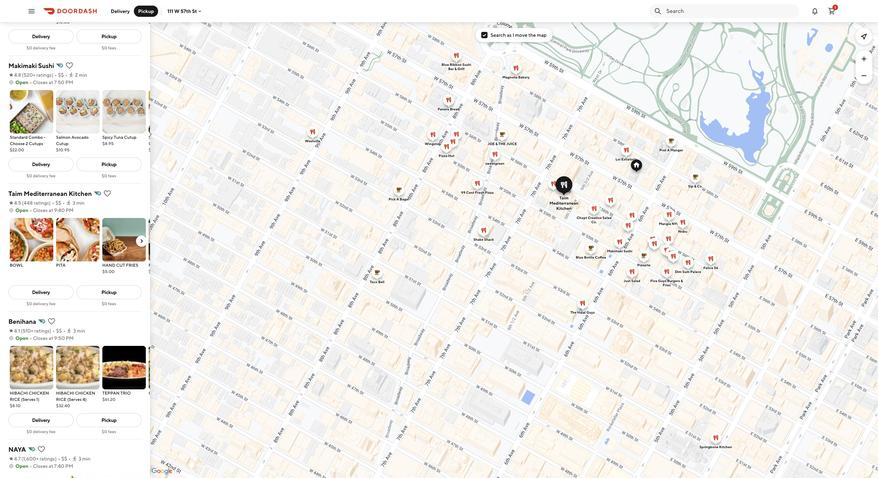 Task type: locate. For each thing, give the bounding box(es) containing it.
loi
[[616, 157, 621, 161], [616, 157, 621, 161]]

open down 4.5
[[15, 208, 28, 213]]

pm for taim mediterranean kitchen
[[66, 208, 74, 213]]

choose inside standard combo - choose 3 handrolls $23.00
[[149, 141, 164, 146]]

delivery link down the pita
[[8, 286, 74, 300]]

open
[[15, 80, 28, 85], [15, 208, 28, 213], [15, 336, 28, 341], [15, 464, 28, 469]]

taco
[[370, 280, 378, 284], [370, 280, 378, 284]]

pm right 7:40
[[65, 464, 73, 469]]

(serves left 4)
[[67, 397, 82, 402]]

chicken left the shrimp
[[149, 391, 169, 396]]

just
[[624, 279, 631, 283], [624, 279, 631, 283]]

111
[[167, 8, 173, 14]]

hibachi chicken rice (serves 4) $32.40
[[56, 391, 95, 409]]

pizza
[[439, 154, 448, 158], [439, 154, 448, 158], [485, 190, 494, 195], [485, 190, 494, 195]]

open for naya
[[15, 464, 28, 469]]

( 1,600+ ratings )
[[21, 456, 57, 462]]

$$ up 9:40
[[56, 200, 61, 206]]

blue bottle coffee
[[576, 255, 606, 260], [576, 255, 606, 260]]

( for benihana
[[21, 328, 22, 334]]

click to add this store to your saved list image up ( 510+ ratings )
[[47, 317, 56, 326]]

standard up $23.00
[[149, 135, 167, 140]]

2 choose from the left
[[149, 141, 164, 146]]

pm right 9:50
[[66, 336, 74, 341]]

0 horizontal spatial $18.00 button
[[56, 0, 100, 25]]

at left 7:50
[[49, 80, 53, 85]]

mediterranean
[[24, 190, 67, 198], [550, 201, 579, 206], [550, 201, 579, 206]]

hand
[[102, 263, 115, 268]]

0 horizontal spatial chicken
[[29, 391, 49, 396]]

- for standard combo - choose 2 cutups $22.00
[[44, 135, 46, 140]]

) up open • closes at 9:40 pm
[[49, 200, 51, 206]]

cutup inside the spicy tuna cutup $8.95
[[124, 135, 137, 140]]

111 w 57th st
[[167, 8, 197, 14]]

2 $0 fees from the top
[[102, 173, 116, 179]]

delivery down '1)'
[[32, 418, 50, 423]]

joe
[[488, 142, 495, 146], [488, 142, 495, 146]]

4 $0 fees from the top
[[102, 429, 116, 435]]

fees for benihana
[[108, 429, 116, 435]]

delivery down cutups
[[32, 162, 50, 167]]

chicken inside hibachi chicken rice (serves 4) $32.40
[[75, 391, 95, 396]]

shack
[[484, 238, 494, 242], [484, 238, 494, 242]]

loi estiatorio
[[616, 157, 638, 161], [616, 157, 638, 161]]

nyc
[[672, 222, 680, 226], [672, 222, 680, 226]]

wingstop
[[425, 142, 441, 146], [425, 142, 441, 146]]

1 vertical spatial 3 min
[[73, 328, 85, 334]]

ratings up the open • closes at 7:50 pm
[[36, 72, 52, 78]]

at left 9:50
[[49, 336, 53, 341]]

) up 7:40
[[55, 456, 57, 462]]

min for benihana
[[77, 328, 85, 334]]

$0 delivery fee up ( 1,600+ ratings )
[[27, 429, 56, 435]]

delivery left pickup button
[[111, 8, 130, 14]]

delivery link for benihana
[[8, 414, 74, 428]]

0 horizontal spatial click to add this store to your saved list image
[[37, 446, 45, 454]]

pm right 7:50
[[65, 80, 73, 85]]

1 horizontal spatial rice
[[56, 397, 66, 402]]

( right 4.7
[[21, 456, 23, 462]]

• $$ up 9:40
[[52, 200, 61, 206]]

choose inside standard combo - choose 2 cutups $22.00
[[10, 141, 25, 146]]

0 vertical spatial click to add this store to your saved list image
[[47, 317, 56, 326]]

guys
[[658, 279, 667, 283], [658, 279, 667, 283], [587, 310, 595, 315], [587, 310, 595, 315]]

1 - from the left
[[44, 135, 46, 140]]

fee up ( 448 ratings )
[[49, 173, 56, 179]]

$$
[[58, 72, 64, 78], [56, 200, 61, 206], [56, 328, 62, 334], [61, 456, 67, 462]]

halal
[[578, 310, 586, 315], [578, 310, 586, 315]]

4 delivery link from the top
[[8, 414, 74, 428]]

click to add this store to your saved list image
[[47, 317, 56, 326], [37, 446, 45, 454]]

$0 fees for benihana
[[102, 429, 116, 435]]

ratings for naya
[[40, 456, 55, 462]]

pickup link for makimaki sushi
[[76, 158, 142, 172]]

(serves inside hibachi chicken rice (serves 1) $8.10
[[21, 397, 35, 402]]

closes
[[33, 80, 48, 85], [33, 208, 48, 213], [33, 336, 48, 341], [33, 464, 48, 469]]

standard combo - choose 3 handrolls $23.00
[[149, 135, 187, 153]]

2 chicken from the left
[[75, 391, 95, 396]]

1 horizontal spatial 2
[[75, 72, 78, 78]]

$0 delivery fee for makimaki sushi
[[27, 173, 56, 179]]

( for naya
[[21, 456, 23, 462]]

4 open from the top
[[15, 464, 28, 469]]

springbone
[[700, 445, 719, 449], [700, 445, 719, 449]]

delivery for makimaki sushi
[[32, 162, 50, 167]]

3 min
[[73, 200, 85, 206], [73, 328, 85, 334], [78, 456, 91, 462]]

1 vertical spatial click to add this store to your saved list image
[[103, 189, 111, 198]]

at left 9:40
[[49, 208, 53, 213]]

) for benihana
[[50, 328, 51, 334]]

1 $0 fees from the top
[[102, 45, 116, 51]]

click to add this store to your saved list image up ( 1,600+ ratings )
[[37, 446, 45, 454]]

ratings for makimaki sushi
[[36, 72, 52, 78]]

$0 for 4th delivery link from the bottom of the page
[[27, 45, 32, 51]]

3 open from the top
[[15, 336, 28, 341]]

2 delivery from the top
[[33, 173, 48, 179]]

2 $18.00 button from the left
[[149, 0, 192, 25]]

&
[[455, 67, 457, 71], [455, 67, 457, 71], [496, 142, 498, 146], [496, 142, 498, 146], [695, 184, 697, 188], [695, 184, 697, 188], [681, 279, 683, 283], [681, 279, 683, 283], [170, 391, 173, 396]]

1 horizontal spatial click to add this store to your saved list image
[[47, 317, 56, 326]]

1 choose from the left
[[10, 141, 25, 146]]

3 $0 delivery fee from the top
[[27, 301, 56, 307]]

2 hibachi from the left
[[56, 391, 74, 396]]

2 horizontal spatial chicken
[[149, 391, 169, 396]]

0 horizontal spatial choose
[[10, 141, 25, 146]]

cutup up $10.95
[[56, 141, 69, 146]]

• $$ for benihana
[[53, 328, 62, 334]]

2 rice from the left
[[56, 397, 66, 402]]

$18.00 for second $18.00 button from the right
[[56, 19, 70, 25]]

ratings up open • closes at 9:40 pm
[[34, 200, 49, 206]]

$$ for naya
[[61, 456, 67, 462]]

3 min for naya
[[78, 456, 91, 462]]

( for taim mediterranean kitchen
[[22, 200, 24, 206]]

- left salmon
[[44, 135, 46, 140]]

notification bell image
[[811, 7, 820, 15]]

combo for handrolls
[[167, 135, 182, 140]]

ratings up open • closes at 9:50 pm
[[34, 328, 50, 334]]

0 horizontal spatial standard
[[10, 135, 28, 140]]

pita image
[[56, 218, 100, 262]]

recenter the map image
[[861, 32, 869, 41]]

0 horizontal spatial combo
[[28, 135, 43, 140]]

delivery for makimaki sushi
[[33, 173, 48, 179]]

3 delivery link from the top
[[8, 286, 74, 300]]

pickup link
[[76, 29, 142, 44], [76, 158, 142, 172], [76, 286, 142, 300], [76, 414, 142, 428]]

1 horizontal spatial chicken
[[75, 391, 95, 396]]

2 pickup link from the top
[[76, 158, 142, 172]]

hibachi up $8.10
[[10, 391, 28, 396]]

4 closes from the top
[[33, 464, 48, 469]]

click to add this store to your saved list image
[[65, 61, 74, 70], [103, 189, 111, 198]]

just salad
[[624, 279, 641, 283], [624, 279, 641, 283]]

map
[[537, 32, 547, 38]]

fee up the ( 520+ ratings )
[[49, 45, 56, 51]]

$$ up 7:40
[[61, 456, 67, 462]]

bagel
[[400, 197, 409, 201], [400, 197, 409, 201]]

pickup link down the $61.20
[[76, 414, 142, 428]]

click to add this store to your saved list image for taim mediterranean kitchen
[[103, 189, 111, 198]]

open for makimaki sushi
[[15, 80, 28, 85]]

2 (serves from the left
[[67, 397, 82, 402]]

wingstop blue ribbon sushi bar & grill
[[425, 62, 471, 146], [425, 62, 471, 146]]

0 vertical spatial 3 min
[[73, 200, 85, 206]]

) up the open • closes at 7:50 pm
[[52, 72, 53, 78]]

closes for taim mediterranean kitchen
[[33, 208, 48, 213]]

delivery up benihana
[[33, 301, 48, 307]]

$$ for benihana
[[56, 328, 62, 334]]

3 $0 fees from the top
[[102, 301, 116, 307]]

standard inside standard combo - choose 3 handrolls $23.00
[[149, 135, 167, 140]]

choose up $23.00
[[149, 141, 164, 146]]

2 at from the top
[[49, 208, 53, 213]]

2 $0 delivery fee from the top
[[27, 173, 56, 179]]

combo inside standard combo - choose 2 cutups $22.00
[[28, 135, 43, 140]]

1 closes from the top
[[33, 80, 48, 85]]

$$ up 9:50
[[56, 328, 62, 334]]

click to add this store to your saved list image for naya
[[37, 446, 45, 454]]

0 horizontal spatial cutup
[[56, 141, 69, 146]]

pickup
[[138, 8, 154, 14], [102, 34, 117, 39], [102, 162, 117, 167], [102, 290, 117, 295], [102, 418, 117, 423]]

0 horizontal spatial hibachi
[[10, 391, 28, 396]]

taim
[[8, 190, 22, 198], [560, 195, 569, 201], [560, 195, 569, 201]]

hibachi for hibachi chicken rice (serves 1) $8.10
[[10, 391, 28, 396]]

dim sum palace
[[675, 270, 702, 274], [675, 270, 702, 274]]

delivery for taim mediterranean kitchen
[[33, 301, 48, 307]]

1 $18.00 button from the left
[[56, 0, 100, 25]]

chopt creative salad co.
[[577, 216, 612, 224], [577, 216, 612, 224]]

delivery up ( 1,600+ ratings )
[[33, 429, 48, 435]]

3 closes from the top
[[33, 336, 48, 341]]

magnolia
[[503, 75, 518, 79], [503, 75, 518, 79]]

closes down the ( 520+ ratings )
[[33, 80, 48, 85]]

0 vertical spatial click to add this store to your saved list image
[[65, 61, 74, 70]]

fees
[[108, 45, 116, 51], [108, 173, 116, 179], [108, 301, 116, 307], [108, 429, 116, 435]]

bowl button
[[10, 218, 53, 269]]

delivery link
[[8, 29, 74, 44], [8, 158, 74, 172], [8, 286, 74, 300], [8, 414, 74, 428]]

1 horizontal spatial hibachi
[[56, 391, 74, 396]]

1 horizontal spatial click to add this store to your saved list image
[[103, 189, 111, 198]]

1 horizontal spatial $18.00
[[149, 19, 163, 25]]

pickup down delivery button
[[102, 34, 117, 39]]

hibachi inside hibachi chicken rice (serves 4) $32.40
[[56, 391, 74, 396]]

grill
[[458, 67, 465, 71], [458, 67, 465, 71]]

$0
[[27, 45, 32, 51], [102, 45, 107, 51], [27, 173, 32, 179], [102, 173, 107, 179], [27, 301, 32, 307], [102, 301, 107, 307], [27, 429, 32, 435], [102, 429, 107, 435]]

chicken & shrimp
[[149, 391, 190, 396]]

delivery
[[33, 45, 48, 51], [33, 173, 48, 179], [33, 301, 48, 307], [33, 429, 48, 435]]

rice inside hibachi chicken rice (serves 1) $8.10
[[10, 397, 20, 402]]

3 fees from the top
[[108, 301, 116, 307]]

520+
[[23, 72, 35, 78]]

co.
[[698, 184, 703, 188], [698, 184, 703, 188], [592, 220, 597, 224], [592, 220, 597, 224]]

chopt
[[577, 216, 587, 220], [577, 216, 587, 220]]

1 horizontal spatial -
[[183, 135, 185, 140]]

Search as I move the map checkbox
[[482, 32, 488, 38]]

delivery link down '1)'
[[8, 414, 74, 428]]

hibachi chicken rice (serves 1) image
[[10, 346, 53, 390]]

fries
[[663, 283, 671, 287], [663, 283, 671, 287]]

1 chicken from the left
[[29, 391, 49, 396]]

pm right 9:40
[[66, 208, 74, 213]]

fee up ( 1,600+ ratings )
[[49, 429, 56, 435]]

3 delivery from the top
[[33, 301, 48, 307]]

)
[[52, 72, 53, 78], [49, 200, 51, 206], [50, 328, 51, 334], [55, 456, 57, 462]]

99
[[461, 190, 466, 195], [461, 190, 466, 195]]

standard for 2
[[10, 135, 28, 140]]

(serves inside hibachi chicken rice (serves 4) $32.40
[[67, 397, 82, 402]]

panera
[[438, 107, 449, 111], [438, 107, 449, 111]]

closes down ( 1,600+ ratings )
[[33, 464, 48, 469]]

1 combo from the left
[[28, 135, 43, 140]]

$0 delivery fee up the ( 520+ ratings )
[[27, 45, 56, 51]]

2 - from the left
[[183, 135, 185, 140]]

cutup inside salmon avocado cutup $10.95
[[56, 141, 69, 146]]

cutup right tuna
[[124, 135, 137, 140]]

taco bell
[[370, 280, 385, 284], [370, 280, 385, 284]]

2 open from the top
[[15, 208, 28, 213]]

1 horizontal spatial combo
[[167, 135, 182, 140]]

choose up the "$22.00"
[[10, 141, 25, 146]]

2 standard from the left
[[149, 135, 167, 140]]

pickup down $8.95
[[102, 162, 117, 167]]

$0 for delivery link for benihana
[[27, 429, 32, 435]]

ratings up open • closes at 7:40 pm
[[40, 456, 55, 462]]

1 hibachi from the left
[[10, 391, 28, 396]]

2 vertical spatial 3 min
[[78, 456, 91, 462]]

at for taim mediterranean kitchen
[[49, 208, 53, 213]]

• $$ up 7:50
[[55, 72, 64, 78]]

hut
[[448, 154, 455, 158], [448, 154, 455, 158]]

mangia
[[659, 222, 671, 226], [659, 222, 671, 226]]

cent
[[466, 190, 475, 195], [466, 190, 475, 195]]

at left 7:40
[[49, 464, 53, 469]]

at for benihana
[[49, 336, 53, 341]]

$61.20
[[102, 397, 116, 402]]

manger
[[671, 148, 684, 152], [671, 148, 684, 152]]

0 items, open order cart image
[[828, 7, 837, 15]]

1 horizontal spatial standard
[[149, 135, 167, 140]]

combo up cutups
[[28, 135, 43, 140]]

felice
[[704, 266, 714, 270], [704, 266, 714, 270]]

closes down ( 448 ratings )
[[33, 208, 48, 213]]

1 open from the top
[[15, 80, 28, 85]]

1 horizontal spatial (serves
[[67, 397, 82, 402]]

fee for benihana
[[49, 429, 56, 435]]

1 vertical spatial 2
[[26, 141, 28, 146]]

- up the handrolls
[[183, 135, 185, 140]]

(
[[22, 72, 23, 78], [22, 200, 24, 206], [21, 328, 22, 334], [21, 456, 23, 462]]

pickup down $5.00
[[102, 290, 117, 295]]

1 $18.00 from the left
[[56, 19, 70, 25]]

( right 4.8
[[22, 72, 23, 78]]

0 horizontal spatial (serves
[[21, 397, 35, 402]]

3 at from the top
[[49, 336, 53, 341]]

2 fee from the top
[[49, 173, 56, 179]]

2 closes from the top
[[33, 208, 48, 213]]

nobu
[[679, 229, 688, 234], [679, 229, 688, 234]]

zoom in image
[[861, 55, 869, 63]]

pm for makimaki sushi
[[65, 80, 73, 85]]

delivery up the ( 520+ ratings )
[[33, 45, 48, 51]]

combo inside standard combo - choose 3 handrolls $23.00
[[167, 135, 182, 140]]

4 $0 delivery fee from the top
[[27, 429, 56, 435]]

(serves left '1)'
[[21, 397, 35, 402]]

delivery for benihana
[[33, 429, 48, 435]]

delivery link down open menu icon
[[8, 29, 74, 44]]

pickup for makimaki sushi
[[102, 162, 117, 167]]

3 chicken from the left
[[149, 391, 169, 396]]

shake shack
[[474, 238, 494, 242], [474, 238, 494, 242]]

combo up the handrolls
[[167, 135, 182, 140]]

standard combo - choose 2 cutups $22.00
[[10, 135, 46, 153]]

makimaki sushi
[[8, 62, 54, 69], [607, 249, 633, 253], [607, 249, 633, 253]]

4 fees from the top
[[108, 429, 116, 435]]

$8.95
[[102, 141, 114, 146]]

$0 fees for makimaki sushi
[[102, 173, 116, 179]]

1 vertical spatial cutup
[[56, 141, 69, 146]]

$$ up 7:50
[[58, 72, 64, 78]]

hand cut fries image
[[102, 218, 146, 262]]

fee for taim mediterranean kitchen
[[49, 301, 56, 307]]

( right 4.5
[[22, 200, 24, 206]]

(serves for $32.40
[[67, 397, 82, 402]]

$0 for delivery link related to makimaki sushi
[[27, 173, 32, 179]]

0 vertical spatial 2
[[75, 72, 78, 78]]

standard up the "$22.00"
[[10, 135, 28, 140]]

ribbon
[[450, 62, 462, 67], [450, 62, 462, 67]]

4 delivery from the top
[[33, 429, 48, 435]]

choose for $23.00
[[149, 141, 164, 146]]

$0 for fourth "pickup" link from the bottom
[[102, 45, 107, 51]]

standard combo - choose 2 cutups image
[[10, 90, 53, 134]]

• $$ up 7:40
[[58, 456, 67, 462]]

chicken inside button
[[149, 391, 169, 396]]

min
[[79, 72, 87, 78], [76, 200, 85, 206], [77, 328, 85, 334], [82, 456, 91, 462]]

pickup left 111
[[138, 8, 154, 14]]

pickup button
[[134, 5, 158, 17]]

chicken up '1)'
[[29, 391, 49, 396]]

2 $18.00 from the left
[[149, 19, 163, 25]]

1 fees from the top
[[108, 45, 116, 51]]

pick
[[389, 197, 396, 201], [389, 197, 396, 201]]

combo for cutups
[[28, 135, 43, 140]]

delivery up ( 448 ratings )
[[33, 173, 48, 179]]

0 horizontal spatial -
[[44, 135, 46, 140]]

coffee
[[595, 255, 606, 260], [595, 255, 606, 260]]

0 vertical spatial cutup
[[124, 135, 137, 140]]

4 fee from the top
[[49, 429, 56, 435]]

) for makimaki sushi
[[52, 72, 53, 78]]

4 pickup link from the top
[[76, 414, 142, 428]]

1 delivery link from the top
[[8, 29, 74, 44]]

0 horizontal spatial click to add this store to your saved list image
[[65, 61, 74, 70]]

cutups
[[29, 141, 43, 146]]

standard inside standard combo - choose 2 cutups $22.00
[[10, 135, 28, 140]]

1 vertical spatial click to add this store to your saved list image
[[37, 446, 45, 454]]

) up open • closes at 9:50 pm
[[50, 328, 51, 334]]

( right the 4.1
[[21, 328, 22, 334]]

joe & the juice
[[488, 142, 517, 146], [488, 142, 517, 146]]

1 rice from the left
[[10, 397, 20, 402]]

next image
[[139, 239, 145, 244]]

min for taim mediterranean kitchen
[[76, 200, 85, 206]]

rice inside hibachi chicken rice (serves 4) $32.40
[[56, 397, 66, 402]]

kitchen
[[69, 190, 92, 198], [557, 206, 572, 211], [557, 206, 572, 211], [720, 445, 732, 449], [720, 445, 732, 449]]

$0 for delivery link for taim mediterranean kitchen
[[27, 301, 32, 307]]

average rating of 4.1 out of 5 element
[[8, 328, 20, 335]]

$0 fees for taim mediterranean kitchen
[[102, 301, 116, 307]]

chicken up 4)
[[75, 391, 95, 396]]

4 at from the top
[[49, 464, 53, 469]]

ratings
[[36, 72, 52, 78], [34, 200, 49, 206], [34, 328, 50, 334], [40, 456, 55, 462]]

five
[[651, 279, 658, 283], [651, 279, 658, 283]]

fee
[[49, 45, 56, 51], [49, 173, 56, 179], [49, 301, 56, 307], [49, 429, 56, 435]]

3 pickup link from the top
[[76, 286, 142, 300]]

delivery link down cutups
[[8, 158, 74, 172]]

chicken inside hibachi chicken rice (serves 1) $8.10
[[29, 391, 49, 396]]

open down 4.7
[[15, 464, 28, 469]]

delivery up benihana
[[32, 290, 50, 295]]

2 combo from the left
[[167, 135, 182, 140]]

closes down ( 510+ ratings )
[[33, 336, 48, 341]]

pickup link down delivery button
[[76, 29, 142, 44]]

- inside standard combo - choose 3 handrolls $23.00
[[183, 135, 185, 140]]

1 at from the top
[[49, 80, 53, 85]]

fee up ( 510+ ratings )
[[49, 301, 56, 307]]

five guys burgers & fries
[[651, 279, 683, 287], [651, 279, 683, 287]]

- inside standard combo - choose 2 cutups $22.00
[[44, 135, 46, 140]]

1 delivery from the top
[[33, 45, 48, 51]]

• $$ up 9:50
[[53, 328, 62, 334]]

bar
[[448, 67, 454, 71], [448, 67, 454, 71]]

0 horizontal spatial rice
[[10, 397, 20, 402]]

- for standard combo - choose 3 handrolls $23.00
[[183, 135, 185, 140]]

3
[[165, 141, 167, 146], [73, 200, 75, 206], [73, 328, 76, 334], [78, 456, 81, 462]]

rice up $8.10
[[10, 397, 20, 402]]

open down 4.8
[[15, 80, 28, 85]]

fee for makimaki sushi
[[49, 173, 56, 179]]

delivery for benihana
[[32, 418, 50, 423]]

hibachi inside hibachi chicken rice (serves 1) $8.10
[[10, 391, 28, 396]]

pickup for taim mediterranean kitchen
[[102, 290, 117, 295]]

2 fees from the top
[[108, 173, 116, 179]]

2 delivery link from the top
[[8, 158, 74, 172]]

3 fee from the top
[[49, 301, 56, 307]]

click to add this store to your saved list image for benihana
[[47, 317, 56, 326]]

448
[[24, 200, 33, 206]]

average rating of 4.8 out of 5 element
[[8, 72, 21, 79]]

chicken
[[29, 391, 49, 396], [75, 391, 95, 396], [149, 391, 169, 396]]

pickup inside pickup button
[[138, 8, 154, 14]]

teppan trio image
[[102, 346, 146, 390]]

rice up $32.40
[[56, 397, 66, 402]]

pickup down the $61.20
[[102, 418, 117, 423]]

ratings for taim mediterranean kitchen
[[34, 200, 49, 206]]

0 horizontal spatial 2
[[26, 141, 28, 146]]

pm for naya
[[65, 464, 73, 469]]

1 standard from the left
[[10, 135, 28, 140]]

hibachi up $32.40
[[56, 391, 74, 396]]

56
[[714, 266, 719, 270], [714, 266, 719, 270]]

1 horizontal spatial $18.00 button
[[149, 0, 192, 25]]

1 (serves from the left
[[21, 397, 35, 402]]

$0 delivery fee up benihana
[[27, 301, 56, 307]]

$0 delivery fee up ( 448 ratings )
[[27, 173, 56, 179]]

min for makimaki sushi
[[79, 72, 87, 78]]

zoom out image
[[861, 72, 869, 80]]

open down the 4.1
[[15, 336, 28, 341]]

the halal guys
[[571, 310, 595, 315], [571, 310, 595, 315]]

fees for makimaki sushi
[[108, 173, 116, 179]]

1 horizontal spatial cutup
[[124, 135, 137, 140]]

pickup link down $5.00
[[76, 286, 142, 300]]

0 horizontal spatial $18.00
[[56, 19, 70, 25]]

delivery link for taim mediterranean kitchen
[[8, 286, 74, 300]]

pickup link down $8.95
[[76, 158, 142, 172]]

pickup link for taim mediterranean kitchen
[[76, 286, 142, 300]]

at for makimaki sushi
[[49, 80, 53, 85]]

sum
[[683, 270, 690, 274], [683, 270, 690, 274]]

1 horizontal spatial choose
[[149, 141, 164, 146]]

( 520+ ratings )
[[22, 72, 53, 78]]



Task type: vqa. For each thing, say whether or not it's contained in the screenshot.
"Cough"
no



Task type: describe. For each thing, give the bounding box(es) containing it.
delivery button
[[107, 5, 134, 17]]

falafel
[[149, 263, 168, 268]]

delivery for taim mediterranean kitchen
[[32, 290, 50, 295]]

$6.20
[[149, 269, 160, 274]]

3 for taim mediterranean kitchen
[[73, 200, 75, 206]]

7:50
[[54, 80, 64, 85]]

• $$ for makimaki sushi
[[55, 72, 64, 78]]

7:40
[[54, 464, 64, 469]]

2 inside standard combo - choose 2 cutups $22.00
[[26, 141, 28, 146]]

chicken & shrimp button
[[149, 346, 192, 397]]

4.5
[[14, 200, 21, 206]]

fries
[[126, 263, 138, 268]]

choose for $22.00
[[10, 141, 25, 146]]

3 min for benihana
[[73, 328, 85, 334]]

search
[[491, 32, 506, 38]]

9:40
[[54, 208, 65, 213]]

$$ for taim mediterranean kitchen
[[56, 200, 61, 206]]

teppan
[[102, 391, 120, 396]]

open for taim mediterranean kitchen
[[15, 208, 28, 213]]

pita
[[56, 263, 66, 268]]

hibachi chicken rice (serves 4) image
[[56, 346, 100, 390]]

$5.00
[[102, 269, 115, 274]]

$10.95
[[56, 147, 70, 153]]

shrimp
[[173, 391, 190, 396]]

3 inside standard combo - choose 3 handrolls $23.00
[[165, 141, 167, 146]]

Store search: begin typing to search for stores available on DoorDash text field
[[667, 7, 796, 15]]

chicken for 4)
[[75, 391, 95, 396]]

tuna
[[114, 135, 123, 140]]

( 510+ ratings )
[[21, 328, 51, 334]]

1)
[[36, 397, 39, 402]]

chicken for 1)
[[29, 391, 49, 396]]

$18.00 for 1st $18.00 button from right
[[149, 19, 163, 25]]

avocado
[[71, 135, 89, 140]]

3 for benihana
[[73, 328, 76, 334]]

( 448 ratings )
[[22, 200, 51, 206]]

the
[[529, 32, 536, 38]]

$23.00
[[149, 147, 163, 153]]

delivery down open menu icon
[[32, 34, 50, 39]]

open for benihana
[[15, 336, 28, 341]]

trio
[[120, 391, 131, 396]]

hibachi for hibachi chicken rice (serves 4) $32.40
[[56, 391, 74, 396]]

i
[[513, 32, 515, 38]]

standard for 3
[[149, 135, 167, 140]]

$8.10
[[10, 403, 21, 409]]

bowl
[[10, 263, 23, 268]]

open menu image
[[27, 7, 36, 15]]

handrolls
[[168, 141, 187, 146]]

salmon
[[56, 135, 71, 140]]

min for naya
[[82, 456, 91, 462]]

open • closes at 9:50 pm
[[15, 336, 74, 341]]

hibachi chicken rice (serves 1) $8.10
[[10, 391, 49, 409]]

4.1
[[14, 328, 20, 334]]

• $$ for naya
[[58, 456, 67, 462]]

pm for benihana
[[66, 336, 74, 341]]

pita button
[[56, 218, 100, 269]]

111 w 57th st button
[[167, 8, 203, 14]]

( for makimaki sushi
[[22, 72, 23, 78]]

1,600+
[[23, 456, 39, 462]]

$22.00
[[10, 147, 24, 153]]

$0 for "pickup" link associated with makimaki sushi
[[102, 173, 107, 179]]

cut
[[116, 263, 125, 268]]

bowl image
[[10, 218, 53, 262]]

ratings for benihana
[[34, 328, 50, 334]]

pickup link for benihana
[[76, 414, 142, 428]]

1 pickup link from the top
[[76, 29, 142, 44]]

$32.40
[[56, 403, 70, 409]]

1 $0 delivery fee from the top
[[27, 45, 56, 51]]

search as i move the map
[[491, 32, 547, 38]]

open • closes at 9:40 pm
[[15, 208, 74, 213]]

average rating of 4.7 out of 5 element
[[8, 456, 21, 463]]

4.8
[[14, 72, 21, 78]]

$0 delivery fee for taim mediterranean kitchen
[[27, 301, 56, 307]]

1
[[835, 5, 837, 9]]

map region
[[138, 0, 879, 479]]

spicy tuna cutup image
[[102, 90, 146, 134]]

4.7
[[14, 456, 21, 462]]

) for naya
[[55, 456, 57, 462]]

closes for naya
[[33, 464, 48, 469]]

as
[[507, 32, 512, 38]]

move
[[516, 32, 528, 38]]

tahini
[[172, 263, 186, 268]]

delivery link for makimaki sushi
[[8, 158, 74, 172]]

salmon avocado cutup image
[[56, 90, 100, 134]]

at for naya
[[49, 464, 53, 469]]

st
[[192, 8, 197, 14]]

510+
[[22, 328, 33, 334]]

powered by google image
[[152, 468, 173, 475]]

) for taim mediterranean kitchen
[[49, 200, 51, 206]]

1 button
[[825, 4, 840, 18]]

closes for makimaki sushi
[[33, 80, 48, 85]]

57th
[[181, 8, 191, 14]]

spicy
[[102, 135, 113, 140]]

pickup for benihana
[[102, 418, 117, 423]]

9:50
[[54, 336, 65, 341]]

open • closes at 7:50 pm
[[15, 80, 73, 85]]

3 for naya
[[78, 456, 81, 462]]

cutup for spicy tuna cutup
[[124, 135, 137, 140]]

spicy tuna cutup $8.95
[[102, 135, 137, 146]]

average rating of 4.5 out of 5 element
[[8, 200, 21, 207]]

+
[[169, 263, 171, 268]]

$$ for makimaki sushi
[[58, 72, 64, 78]]

(serves for $8.10
[[21, 397, 35, 402]]

teppan trio $61.20
[[102, 391, 131, 402]]

& inside button
[[170, 391, 173, 396]]

$0 delivery fee for benihana
[[27, 429, 56, 435]]

• $$ for taim mediterranean kitchen
[[52, 200, 61, 206]]

$0 for "pickup" link corresponding to benihana
[[102, 429, 107, 435]]

4)
[[83, 397, 87, 402]]

click to add this store to your saved list image for makimaki sushi
[[65, 61, 74, 70]]

closes for benihana
[[33, 336, 48, 341]]

w
[[174, 8, 180, 14]]

$0 for "pickup" link for taim mediterranean kitchen
[[102, 301, 107, 307]]

benihana
[[8, 318, 36, 326]]

1 fee from the top
[[49, 45, 56, 51]]

open • closes at 7:40 pm
[[15, 464, 73, 469]]

3 min for taim mediterranean kitchen
[[73, 200, 85, 206]]

falafel + tahini $6.20
[[149, 263, 186, 274]]

cutup for salmon avocado cutup
[[56, 141, 69, 146]]

fees for taim mediterranean kitchen
[[108, 301, 116, 307]]

salmon avocado cutup $10.95
[[56, 135, 89, 153]]

hand cut fries $5.00
[[102, 263, 138, 274]]

rice for hibachi chicken rice (serves 4)
[[56, 397, 66, 402]]

2 min
[[75, 72, 87, 78]]

naya
[[8, 446, 26, 454]]

rice for hibachi chicken rice (serves 1)
[[10, 397, 20, 402]]

delivery inside delivery button
[[111, 8, 130, 14]]



